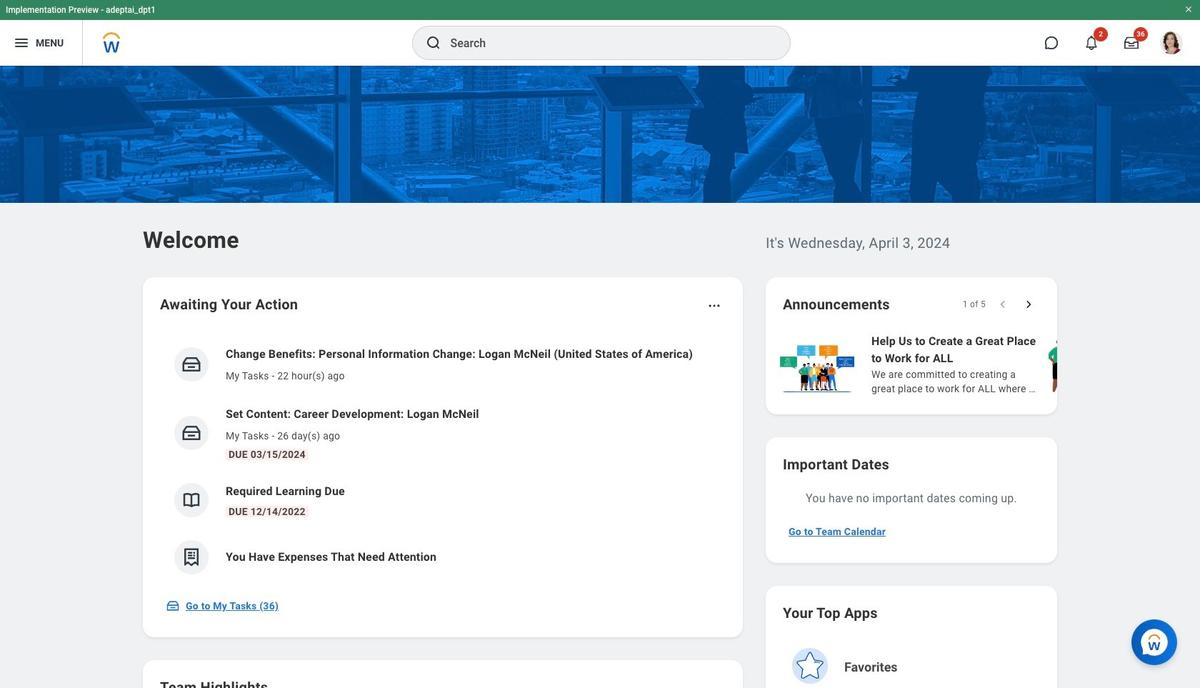 Task type: vqa. For each thing, say whether or not it's contained in the screenshot.
Close Environment Banner ICON
yes



Task type: locate. For each thing, give the bounding box(es) containing it.
Search Workday  search field
[[451, 27, 761, 59]]

dashboard expenses image
[[181, 547, 202, 568]]

banner
[[0, 0, 1201, 66]]

status
[[963, 299, 987, 310]]

inbox image
[[181, 354, 202, 375], [181, 422, 202, 444], [166, 599, 180, 613]]

close environment banner image
[[1185, 5, 1194, 14]]

1 vertical spatial inbox image
[[181, 422, 202, 444]]

list
[[778, 332, 1201, 397], [160, 335, 726, 586]]

2 vertical spatial inbox image
[[166, 599, 180, 613]]

0 horizontal spatial list
[[160, 335, 726, 586]]

main content
[[0, 66, 1201, 688]]

chevron right small image
[[1022, 297, 1037, 312]]



Task type: describe. For each thing, give the bounding box(es) containing it.
related actions image
[[708, 299, 722, 313]]

0 vertical spatial inbox image
[[181, 354, 202, 375]]

chevron left small image
[[997, 297, 1011, 312]]

1 horizontal spatial list
[[778, 332, 1201, 397]]

notifications large image
[[1085, 36, 1099, 50]]

inbox large image
[[1125, 36, 1140, 50]]

search image
[[425, 34, 442, 51]]

justify image
[[13, 34, 30, 51]]

profile logan mcneil image
[[1161, 31, 1184, 57]]

book open image
[[181, 490, 202, 511]]



